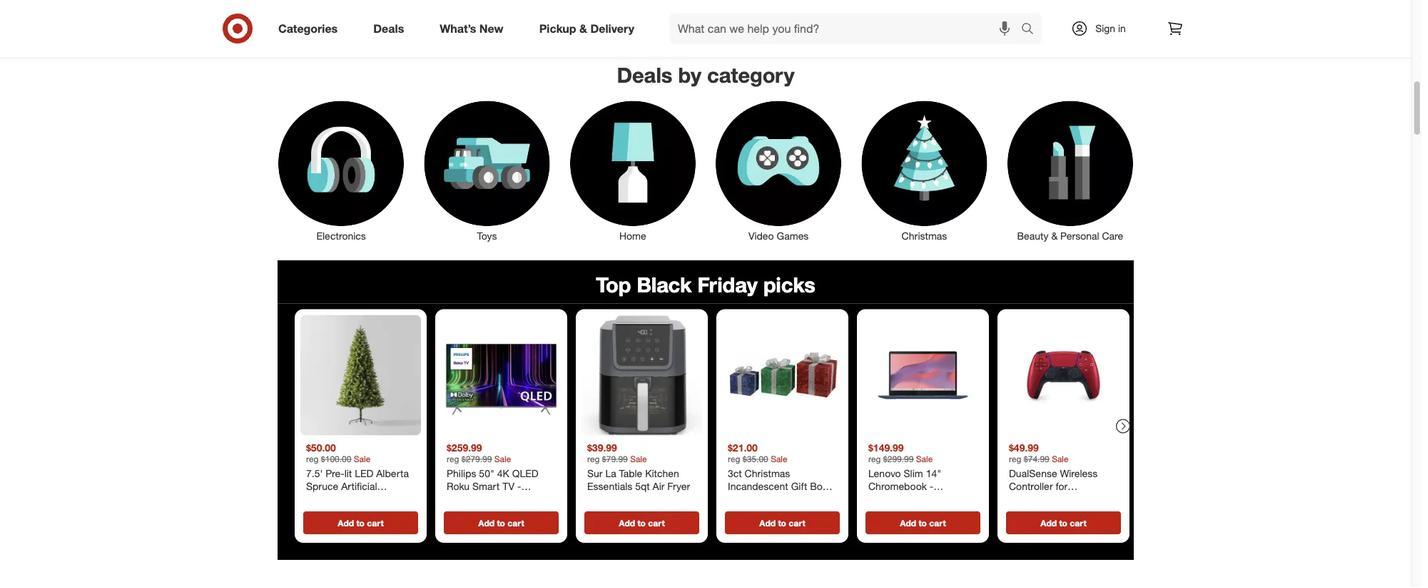 Task type: locate. For each thing, give the bounding box(es) containing it.
lenovo slim 14" chromebook - mediatek processor - 4gb ram - 64gb flash storage - blue (82xj002dus) image
[[863, 315, 984, 436]]

429.99
[[725, 6, 760, 20]]

4 add from the left
[[760, 518, 776, 529]]

sale inside $39.99 reg $79.99 sale sur la table kitchen essentials 5qt air fryer
[[630, 454, 647, 465]]

add down $100.00
[[338, 518, 354, 529]]

$279.99
[[462, 454, 492, 465]]

add to cart down $299.99
[[900, 518, 946, 529]]

1 reg from the left
[[306, 454, 319, 465]]

2 add to cart button from the left
[[444, 512, 559, 535]]

5 reg from the left
[[869, 454, 881, 465]]

sale inside $49.99 reg $74.99 sale
[[1052, 454, 1069, 465]]

1 vertical spatial &
[[1052, 230, 1058, 243]]

3 to from the left
[[638, 518, 646, 529]]

add to cart button down $35.00
[[725, 512, 840, 535]]

only. left deals link
[[314, 15, 331, 26]]

reg left the $279.99
[[447, 454, 459, 465]]

add down essentials
[[619, 518, 635, 529]]

deals left by
[[617, 62, 673, 87]]

2 sale from the left
[[495, 454, 511, 465]]

deals inside deals link
[[374, 21, 404, 35]]

reg inside $49.99 reg $74.99 sale
[[1009, 454, 1022, 465]]

origin
[[916, 0, 946, 6]]

0 vertical spatial today only.
[[289, 15, 331, 26]]

what's
[[440, 21, 476, 35]]

3 cart from the left
[[648, 518, 665, 529]]

reg inside $50.00 reg $100.00 sale
[[306, 454, 319, 465]]

6 to from the left
[[1060, 518, 1068, 529]]

sale inside $259.99 reg $279.99 sale
[[495, 454, 511, 465]]

cart for $49.99
[[1070, 518, 1087, 529]]

6 add to cart from the left
[[1041, 518, 1087, 529]]

pickup
[[539, 21, 577, 35]]

4 add to cart button from the left
[[725, 512, 840, 535]]

5 add to cart button from the left
[[866, 512, 981, 535]]

add to cart button for $50.00
[[303, 512, 418, 535]]

sale inside $50.00 reg $100.00 sale
[[354, 454, 371, 465]]

kitchen
[[645, 468, 680, 480]]

sur la table kitchen essentials 5qt air fryer image
[[582, 315, 702, 436]]

sale right the $279.99
[[495, 454, 511, 465]]

1 add to cart from the left
[[338, 518, 384, 529]]

stick
[[996, 0, 1020, 6]]

4 sale from the left
[[771, 454, 788, 465]]

add down the $279.99
[[479, 518, 495, 529]]

sale inside the $149.99 reg $299.99 sale
[[916, 454, 933, 465]]

add to cart down 5qt
[[619, 518, 665, 529]]

1 add from the left
[[338, 518, 354, 529]]

electronics
[[317, 230, 366, 243]]

cordless
[[950, 0, 993, 6]]

1 horizontal spatial today only.
[[725, 28, 767, 39]]

0 horizontal spatial deals
[[374, 21, 404, 35]]

cart
[[367, 518, 384, 529], [508, 518, 524, 529], [648, 518, 665, 529], [789, 518, 806, 529], [930, 518, 946, 529], [1070, 518, 1087, 529]]

add to cart button down $299.99
[[866, 512, 981, 535]]

reg left $100.00
[[306, 454, 319, 465]]

add for $50.00
[[338, 518, 354, 529]]

$79.99
[[602, 454, 628, 465]]

0 vertical spatial only.
[[314, 15, 331, 26]]

category
[[707, 62, 795, 87]]

1 vertical spatial today only.
[[725, 28, 767, 39]]

v8
[[899, 0, 913, 6]]

today only. link
[[278, 0, 699, 37]]

add down $74.99
[[1041, 518, 1057, 529]]

1 vertical spatial today
[[725, 28, 747, 39]]

add to cart button for $21.00
[[725, 512, 840, 535]]

$259.99 reg $279.99 sale
[[447, 442, 511, 465]]

reg inside the $149.99 reg $299.99 sale
[[869, 454, 881, 465]]

0 horizontal spatial &
[[580, 21, 588, 35]]

1 cart from the left
[[367, 518, 384, 529]]

6 reg from the left
[[1009, 454, 1022, 465]]

3ct christmas incandescent gift box novelty sculpture - wondershop™ image
[[722, 315, 843, 436]]

1 sale from the left
[[354, 454, 371, 465]]

reg inside $39.99 reg $79.99 sale sur la table kitchen essentials 5qt air fryer
[[588, 454, 600, 465]]

sign in link
[[1059, 13, 1149, 44]]

2 reg from the left
[[447, 454, 459, 465]]

1 horizontal spatial deals
[[617, 62, 673, 87]]

sale for $21.00
[[771, 454, 788, 465]]

0 vertical spatial today
[[289, 15, 312, 26]]

0 horizontal spatial only.
[[314, 15, 331, 26]]

1 horizontal spatial only.
[[750, 28, 767, 39]]

add to cart for $21.00
[[760, 518, 806, 529]]

to for $50.00
[[357, 518, 365, 529]]

add for $39.99
[[619, 518, 635, 529]]

$35.00
[[743, 454, 769, 465]]

add down $35.00
[[760, 518, 776, 529]]

7.5' pre-lit led alberta spruce artificial christmas tree warm white lights - wondershop™ image
[[301, 315, 421, 436]]

reg for $149.99
[[869, 454, 881, 465]]

3 add to cart from the left
[[619, 518, 665, 529]]

only. down 429.99
[[750, 28, 767, 39]]

sale
[[354, 454, 371, 465], [495, 454, 511, 465], [630, 454, 647, 465], [771, 454, 788, 465], [916, 454, 933, 465], [1052, 454, 1069, 465]]

add to cart down $100.00
[[338, 518, 384, 529]]

in
[[1119, 22, 1126, 35]]

3 add to cart button from the left
[[585, 512, 700, 535]]

5 add to cart from the left
[[900, 518, 946, 529]]

sale right $35.00
[[771, 454, 788, 465]]

2 cart from the left
[[508, 518, 524, 529]]

reg left $74.99
[[1009, 454, 1022, 465]]

video games link
[[706, 98, 852, 244]]

add to cart for $149.99
[[900, 518, 946, 529]]

reg up sur
[[588, 454, 600, 465]]

sale for $39.99
[[630, 454, 647, 465]]

add to cart down $74.99
[[1041, 518, 1087, 529]]

4 to from the left
[[778, 518, 787, 529]]

only.
[[314, 15, 331, 26], [750, 28, 767, 39]]

6 sale from the left
[[1052, 454, 1069, 465]]

reg for $21.00
[[728, 454, 741, 465]]

add to cart down the $279.99
[[479, 518, 524, 529]]

sale inside $21.00 reg $35.00 sale
[[771, 454, 788, 465]]

add for $149.99
[[900, 518, 917, 529]]

personal
[[1061, 230, 1100, 243]]

deals by category
[[617, 62, 795, 87]]

2 add from the left
[[479, 518, 495, 529]]

5 cart from the left
[[930, 518, 946, 529]]

1 vertical spatial deals
[[617, 62, 673, 87]]

cart for $259.99
[[508, 518, 524, 529]]

,
[[857, 0, 861, 6]]

1 add to cart button from the left
[[303, 512, 418, 535]]

top black friday picks
[[596, 272, 816, 297]]

add to cart button down $100.00
[[303, 512, 418, 535]]

add to cart
[[338, 518, 384, 529], [479, 518, 524, 529], [619, 518, 665, 529], [760, 518, 806, 529], [900, 518, 946, 529], [1041, 518, 1087, 529]]

1 horizontal spatial &
[[1052, 230, 1058, 243]]

2 to from the left
[[497, 518, 505, 529]]

sale for $259.99
[[495, 454, 511, 465]]

add
[[338, 518, 354, 529], [479, 518, 495, 529], [619, 518, 635, 529], [760, 518, 776, 529], [900, 518, 917, 529], [1041, 518, 1057, 529]]

sale up table
[[630, 454, 647, 465]]

&
[[580, 21, 588, 35], [1052, 230, 1058, 243]]

& right beauty
[[1052, 230, 1058, 243]]

to
[[357, 518, 365, 529], [497, 518, 505, 529], [638, 518, 646, 529], [778, 518, 787, 529], [919, 518, 927, 529], [1060, 518, 1068, 529]]

add to cart button for $259.99
[[444, 512, 559, 535]]

air
[[653, 480, 665, 493]]

today
[[289, 15, 312, 26], [725, 28, 747, 39]]

care
[[1103, 230, 1124, 243]]

6 add from the left
[[1041, 518, 1057, 529]]

4 cart from the left
[[789, 518, 806, 529]]

add for $259.99
[[479, 518, 495, 529]]

$49.99 reg $74.99 sale
[[1009, 442, 1069, 465]]

6 add to cart button from the left
[[1007, 512, 1122, 535]]

games
[[777, 230, 809, 243]]

electronics link
[[268, 98, 414, 244]]

sale for $149.99
[[916, 454, 933, 465]]

reg left $299.99
[[869, 454, 881, 465]]

5qt
[[635, 480, 650, 493]]

5 to from the left
[[919, 518, 927, 529]]

reg
[[306, 454, 319, 465], [447, 454, 459, 465], [588, 454, 600, 465], [728, 454, 741, 465], [869, 454, 881, 465], [1009, 454, 1022, 465]]

add to cart button
[[303, 512, 418, 535], [444, 512, 559, 535], [585, 512, 700, 535], [725, 512, 840, 535], [866, 512, 981, 535], [1007, 512, 1122, 535]]

6 cart from the left
[[1070, 518, 1087, 529]]

sale right $74.99
[[1052, 454, 1069, 465]]

what's new link
[[428, 13, 522, 44]]

deals link
[[361, 13, 422, 44]]

reg inside $259.99 reg $279.99 sale
[[447, 454, 459, 465]]

0 horizontal spatial today
[[289, 15, 312, 26]]

5 sale from the left
[[916, 454, 933, 465]]

dualsense wireless controller for playstation 5 - volcanic red image
[[1004, 315, 1124, 436]]

$74.99
[[1024, 454, 1050, 465]]

$149.99
[[869, 442, 904, 454]]

sale right $299.99
[[916, 454, 933, 465]]

0 vertical spatial &
[[580, 21, 588, 35]]

add to cart button down the $279.99
[[444, 512, 559, 535]]

video
[[749, 230, 774, 243]]

deals
[[374, 21, 404, 35], [617, 62, 673, 87]]

add to cart button down 5qt
[[585, 512, 700, 535]]

add down $299.99
[[900, 518, 917, 529]]

3 add from the left
[[619, 518, 635, 529]]

reg inside $21.00 reg $35.00 sale
[[728, 454, 741, 465]]

1 to from the left
[[357, 518, 365, 529]]

to for $39.99
[[638, 518, 646, 529]]

3 reg from the left
[[588, 454, 600, 465]]

0 vertical spatial deals
[[374, 21, 404, 35]]

table
[[619, 468, 643, 480]]

pickup & delivery link
[[527, 13, 653, 44]]

1 horizontal spatial today
[[725, 28, 747, 39]]

deals left what's
[[374, 21, 404, 35]]

today only.
[[289, 15, 331, 26], [725, 28, 767, 39]]

add to cart button down $74.99
[[1007, 512, 1122, 535]]

2 add to cart from the left
[[479, 518, 524, 529]]

4 reg from the left
[[728, 454, 741, 465]]

$21.00 reg $35.00 sale
[[728, 442, 788, 465]]

reg left $35.00
[[728, 454, 741, 465]]

$39.99 reg $79.99 sale sur la table kitchen essentials 5qt air fryer
[[588, 442, 691, 493]]

sale for $49.99
[[1052, 454, 1069, 465]]

add to cart down $35.00
[[760, 518, 806, 529]]

3 sale from the left
[[630, 454, 647, 465]]

4 add to cart from the left
[[760, 518, 806, 529]]

cart for $39.99
[[648, 518, 665, 529]]

sale right $100.00
[[354, 454, 371, 465]]

& right pickup
[[580, 21, 588, 35]]

5 add from the left
[[900, 518, 917, 529]]



Task type: describe. For each thing, give the bounding box(es) containing it.
essentials
[[588, 480, 633, 493]]

0 horizontal spatial today only.
[[289, 15, 331, 26]]

vacuum.
[[1023, 0, 1066, 6]]

add to cart button for $49.99
[[1007, 512, 1122, 535]]

reg for $50.00
[[306, 454, 319, 465]]

cart for $50.00
[[367, 518, 384, 529]]

add for $21.00
[[760, 518, 776, 529]]

fryer
[[668, 480, 691, 493]]

categories
[[278, 21, 338, 35]]

to for $259.99
[[497, 518, 505, 529]]

beauty
[[1018, 230, 1049, 243]]

What can we help you find? suggestions appear below search field
[[670, 13, 1025, 44]]

categories link
[[266, 13, 356, 44]]

reg for $39.99
[[588, 454, 600, 465]]

sale for $50.00
[[354, 454, 371, 465]]

what's new
[[440, 21, 504, 35]]

picks
[[764, 272, 816, 297]]

dyson
[[864, 0, 896, 6]]

1 vertical spatial only.
[[750, 28, 767, 39]]

& for pickup
[[580, 21, 588, 35]]

$39.99
[[588, 442, 617, 454]]

to for $21.00
[[778, 518, 787, 529]]

add for $49.99
[[1041, 518, 1057, 529]]

black
[[637, 272, 692, 297]]

beauty & personal care link
[[998, 98, 1144, 244]]

christmas link
[[852, 98, 998, 244]]

toys link
[[414, 98, 560, 244]]

$50.00
[[306, 442, 336, 454]]

top
[[596, 272, 631, 297]]

deals for deals
[[374, 21, 404, 35]]

sur
[[588, 468, 603, 480]]

deals for deals by category
[[617, 62, 673, 87]]

beauty & personal care
[[1018, 230, 1124, 243]]

add to cart for $49.99
[[1041, 518, 1087, 529]]

la
[[606, 468, 617, 480]]

sign
[[1096, 22, 1116, 35]]

add to cart for $39.99
[[619, 518, 665, 529]]

$21.00
[[728, 442, 758, 454]]

new
[[480, 21, 504, 35]]

cart for $21.00
[[789, 518, 806, 529]]

$299.99
[[884, 454, 914, 465]]

add to cart for $50.00
[[338, 518, 384, 529]]

$100.00
[[321, 454, 352, 465]]

sign in
[[1096, 22, 1126, 35]]

$259.99
[[447, 442, 482, 454]]

$49.99
[[1009, 442, 1039, 454]]

cart for $149.99
[[930, 518, 946, 529]]

, dyson v8 origin cordless stick vacuum. reg. 429.99
[[725, 0, 1092, 20]]

philips 50" 4k qled roku smart tv - 50pul7973/f7 - special purchase image
[[441, 315, 562, 436]]

home
[[620, 230, 647, 243]]

$50.00 reg $100.00 sale
[[306, 442, 371, 465]]

reg.
[[1069, 0, 1092, 6]]

add to cart for $259.99
[[479, 518, 524, 529]]

toys
[[477, 230, 497, 243]]

carousel region
[[278, 261, 1134, 575]]

search
[[1015, 23, 1049, 37]]

to for $49.99
[[1060, 518, 1068, 529]]

video games
[[749, 230, 809, 243]]

to for $149.99
[[919, 518, 927, 529]]

$149.99 reg $299.99 sale
[[869, 442, 933, 465]]

add to cart button for $39.99
[[585, 512, 700, 535]]

& for beauty
[[1052, 230, 1058, 243]]

pickup & delivery
[[539, 21, 635, 35]]

by
[[679, 62, 702, 87]]

reg for $49.99
[[1009, 454, 1022, 465]]

friday
[[698, 272, 758, 297]]

search button
[[1015, 13, 1049, 47]]

delivery
[[591, 21, 635, 35]]

reg for $259.99
[[447, 454, 459, 465]]

christmas
[[902, 230, 948, 243]]

add to cart button for $149.99
[[866, 512, 981, 535]]

home link
[[560, 98, 706, 244]]



Task type: vqa. For each thing, say whether or not it's contained in the screenshot.
check inside the Free shipping * * Exclusions Apply. Not available at Hollywood Galaxy Check nearby stores
no



